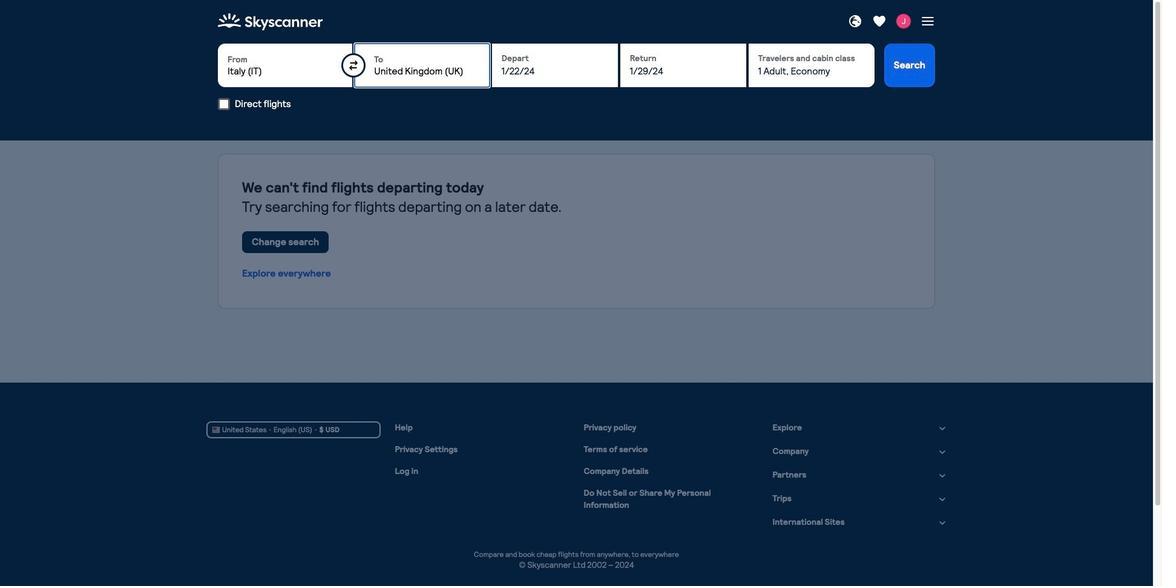 Task type: locate. For each thing, give the bounding box(es) containing it.
Direct flights checkbox
[[218, 98, 230, 110]]

saved flights image
[[873, 14, 887, 28]]

regional settings image
[[848, 14, 863, 28]]

Country, city or airport text field
[[228, 65, 343, 78]]

open menu image
[[921, 14, 936, 28]]

us image
[[212, 427, 220, 433]]



Task type: vqa. For each thing, say whether or not it's contained in the screenshot.
ENTER DESTINATION OR HOTEL NAME Text Box
no



Task type: describe. For each thing, give the bounding box(es) containing it.
swap origin and destination image
[[349, 61, 359, 70]]

profile image
[[897, 14, 911, 28]]

skyscanner home image
[[218, 10, 323, 34]]

Country, city or airport text field
[[374, 65, 480, 78]]



